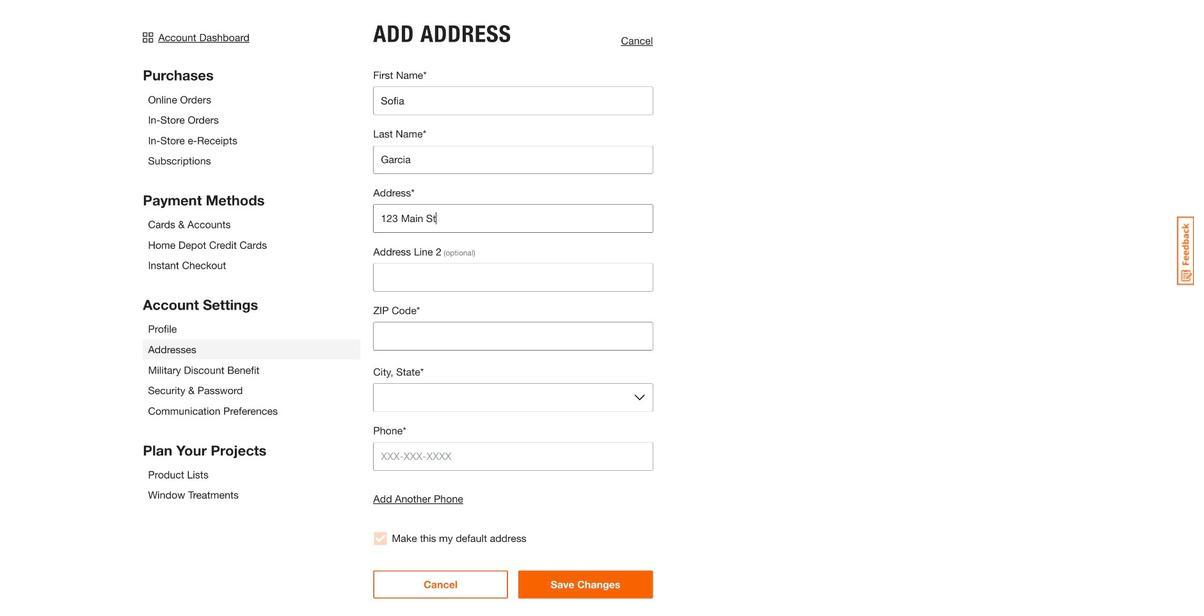 Task type: describe. For each thing, give the bounding box(es) containing it.
XXX-XXX-XXXX text field
[[373, 443, 653, 471]]



Task type: vqa. For each thing, say whether or not it's contained in the screenshot.
valid
no



Task type: locate. For each thing, give the bounding box(es) containing it.
feedback link image
[[1177, 216, 1194, 285]]

None text field
[[373, 87, 653, 115], [373, 205, 653, 233], [373, 322, 653, 350], [373, 87, 653, 115], [373, 205, 653, 233], [373, 322, 653, 350]]

None button
[[373, 384, 653, 412]]

None text field
[[373, 146, 653, 174], [373, 263, 653, 292], [373, 146, 653, 174], [373, 263, 653, 292]]



